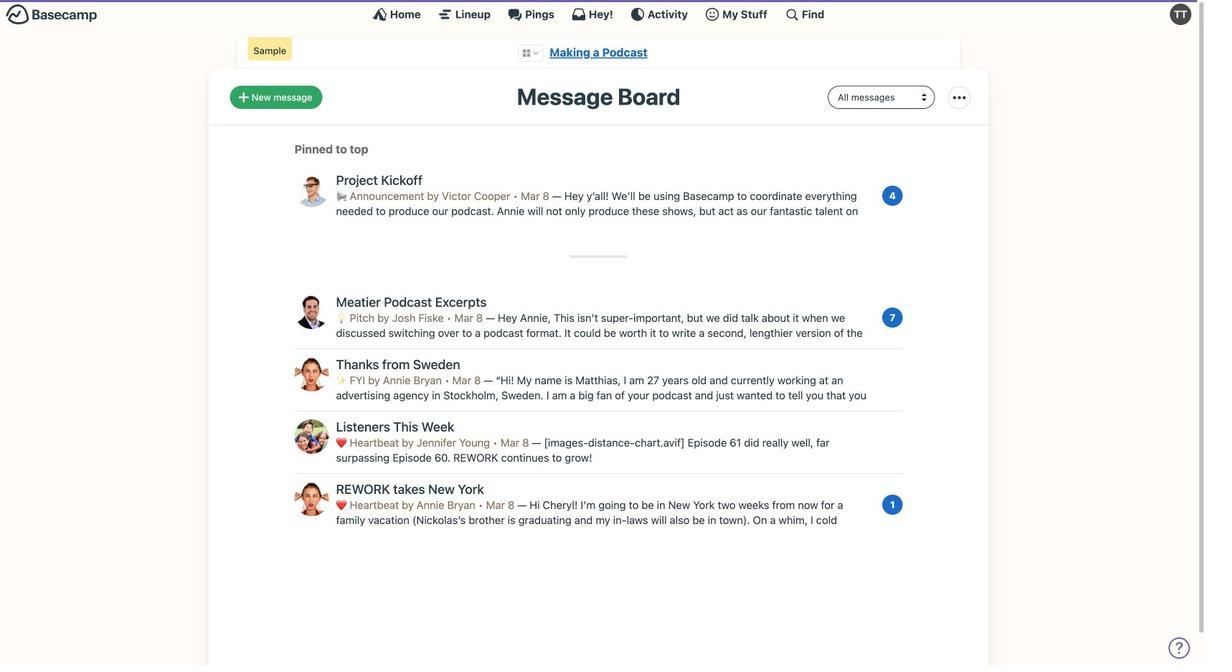Task type: vqa. For each thing, say whether or not it's contained in the screenshot.
the Cheryl Walters icon
no



Task type: locate. For each thing, give the bounding box(es) containing it.
breadcrumb element
[[237, 37, 960, 68]]

annie bryan image up jennifer young image
[[295, 357, 329, 392]]

annie bryan image
[[295, 357, 329, 392], [295, 482, 329, 517]]

0 vertical spatial annie bryan image
[[295, 357, 329, 392]]

mar 8 element for jennifer young image
[[501, 437, 529, 449]]

mar 8 element for second annie bryan icon from the bottom of the page
[[453, 374, 481, 387]]

main element
[[0, 0, 1198, 28]]

annie bryan image down jennifer young image
[[295, 482, 329, 517]]

mar 8 element
[[521, 190, 550, 202], [455, 312, 483, 324], [453, 374, 481, 387], [501, 437, 529, 449], [486, 499, 515, 512]]

2 annie bryan image from the top
[[295, 482, 329, 517]]

1 vertical spatial annie bryan image
[[295, 482, 329, 517]]

1 annie bryan image from the top
[[295, 357, 329, 392]]



Task type: describe. For each thing, give the bounding box(es) containing it.
switch accounts image
[[6, 4, 98, 26]]

victor cooper image
[[295, 173, 329, 207]]

mar 8 element for victor cooper "image"
[[521, 190, 550, 202]]

jennifer young image
[[295, 420, 329, 454]]

josh fiske image
[[295, 295, 329, 329]]

mar 8 element for josh fiske icon
[[455, 312, 483, 324]]

terry turtle image
[[1170, 4, 1192, 25]]

keyboard shortcut: ⌘ + / image
[[785, 7, 799, 22]]

mar 8 element for second annie bryan icon
[[486, 499, 515, 512]]



